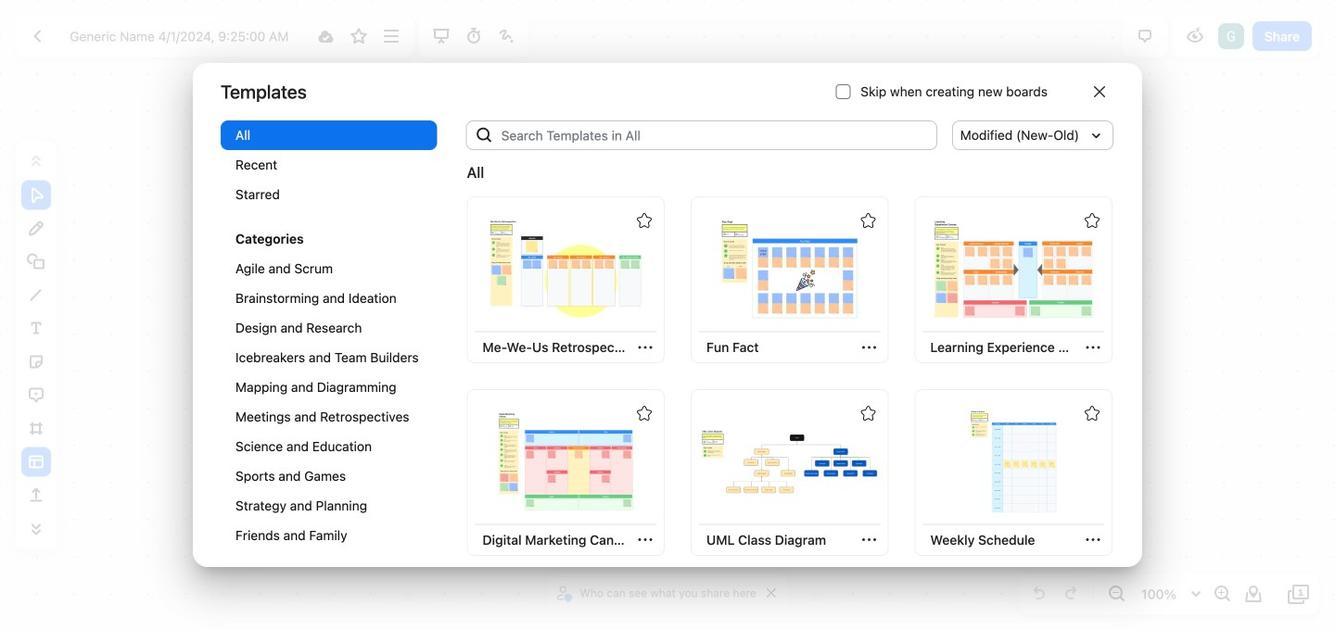 Task type: describe. For each thing, give the bounding box(es) containing it.
0 vertical spatial close image
[[1094, 86, 1105, 97]]

card for template me-we-us retrospective element
[[467, 197, 665, 364]]

zoom in image
[[1211, 583, 1233, 606]]

star this whiteboard image for thumbnail for me-we-us retrospective
[[637, 213, 652, 228]]

thumbnail for digital marketing canvas image
[[478, 410, 654, 514]]

thumbnail for me-we-us retrospective image
[[478, 217, 654, 321]]

thumbnail for uml class diagram image
[[702, 410, 878, 514]]

more options image
[[380, 25, 402, 47]]

pages image
[[1288, 583, 1310, 606]]

card for template fun fact element
[[691, 197, 889, 364]]

star this whiteboard image for thumbnail for fun fact on the right of the page
[[861, 213, 876, 228]]

comment panel image
[[1134, 25, 1156, 47]]

1 vertical spatial close image
[[767, 589, 776, 598]]

star this whiteboard image for card for template weekly schedule element
[[1085, 406, 1100, 421]]

star this whiteboard image for card for template digital marketing canvas element
[[637, 406, 652, 421]]

Document name text field
[[56, 21, 308, 51]]

Search Templates in All text field
[[494, 121, 937, 150]]

laser image
[[496, 25, 518, 47]]

thumbnail for learning experience canvas image
[[925, 217, 1102, 321]]

thumbnail for weekly schedule image
[[925, 410, 1102, 514]]

star this whiteboard image for card for template uml class diagram element
[[861, 406, 876, 421]]



Task type: locate. For each thing, give the bounding box(es) containing it.
close image
[[1094, 86, 1105, 97], [767, 589, 776, 598]]

2 star this whiteboard image from the left
[[861, 213, 876, 228]]

list item
[[1217, 21, 1246, 51]]

3 star this whiteboard image from the left
[[1085, 213, 1100, 228]]

1 horizontal spatial star this whiteboard image
[[861, 213, 876, 228]]

star this whiteboard image inside card for template uml class diagram element
[[861, 406, 876, 421]]

status
[[467, 161, 484, 184]]

card for template uml class diagram element
[[691, 389, 889, 556]]

dashboard image
[[27, 25, 49, 47]]

star this whiteboard image
[[637, 213, 652, 228], [861, 213, 876, 228], [1085, 213, 1100, 228]]

1 horizontal spatial close image
[[1094, 86, 1105, 97]]

presentation image
[[430, 25, 453, 47]]

card for template learning experience canvas element
[[915, 197, 1113, 364]]

timer image
[[463, 25, 485, 47]]

0 horizontal spatial star this whiteboard image
[[637, 213, 652, 228]]

star this whiteboard image
[[348, 25, 370, 47], [637, 406, 652, 421], [861, 406, 876, 421], [1085, 406, 1100, 421]]

thumbnail for fun fact image
[[702, 217, 878, 321]]

star this whiteboard image inside card for template weekly schedule element
[[1085, 406, 1100, 421]]

star this whiteboard image inside card for template fun fact element
[[861, 213, 876, 228]]

0 horizontal spatial close image
[[767, 589, 776, 598]]

card for template digital marketing canvas element
[[467, 389, 665, 556]]

2 horizontal spatial star this whiteboard image
[[1085, 213, 1100, 228]]

star this whiteboard image inside card for template me-we-us retrospective element
[[637, 213, 652, 228]]

star this whiteboard image inside card for template learning experience canvas element
[[1085, 213, 1100, 228]]

categories element
[[221, 121, 437, 569]]

star this whiteboard image for the thumbnail for learning experience canvas
[[1085, 213, 1100, 228]]

list
[[1217, 21, 1246, 51]]

card for template weekly schedule element
[[915, 389, 1113, 556]]

1 star this whiteboard image from the left
[[637, 213, 652, 228]]

star this whiteboard image inside card for template digital marketing canvas element
[[637, 406, 652, 421]]

zoom out image
[[1105, 583, 1128, 606]]



Task type: vqa. For each thing, say whether or not it's contained in the screenshot.
meetings navigation
no



